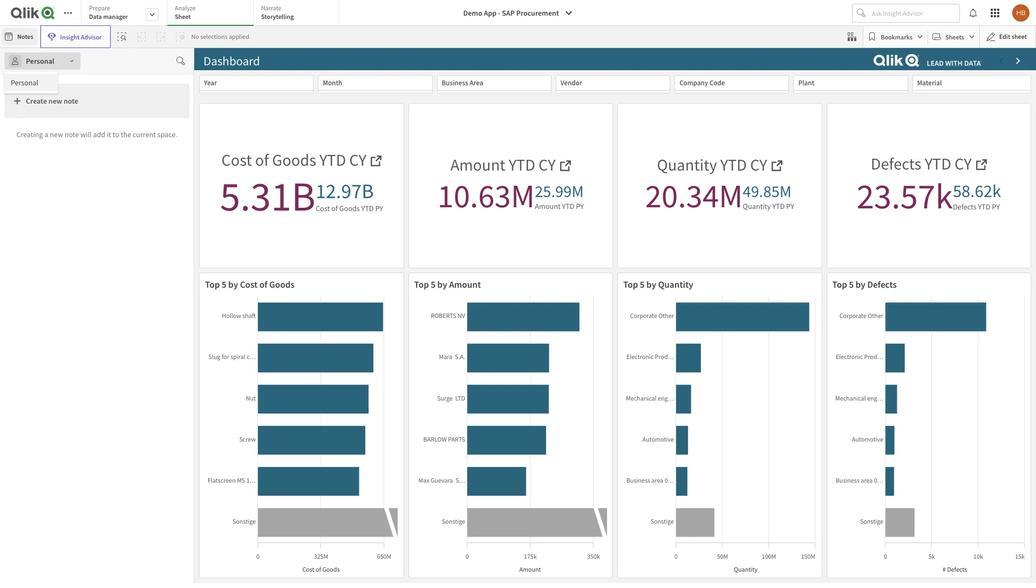 Task type: locate. For each thing, give the bounding box(es) containing it.
4 5 from the left
[[850, 278, 854, 290]]

ytd
[[320, 149, 346, 170], [925, 153, 952, 174], [509, 155, 536, 175], [721, 155, 747, 175], [562, 201, 575, 211], [773, 201, 785, 211], [979, 202, 991, 212], [362, 204, 374, 213]]

0 vertical spatial goods
[[272, 149, 316, 170]]

py for 20.34m
[[787, 201, 795, 211]]

cost inside top 5 by cost of goods application
[[240, 278, 258, 290]]

cy left quantity analysis icon
[[751, 155, 768, 175]]

0 vertical spatial note
[[64, 96, 78, 106]]

cost of goods image
[[371, 155, 382, 166]]

20.34m application
[[618, 103, 823, 268]]

storytelling
[[261, 12, 294, 21]]

2 vertical spatial cost
[[240, 278, 258, 290]]

of
[[255, 149, 269, 170], [332, 204, 338, 213], [260, 278, 268, 290]]

1 vertical spatial defects
[[953, 202, 977, 212]]

1 vertical spatial of
[[332, 204, 338, 213]]

py
[[576, 201, 584, 211], [787, 201, 795, 211], [993, 202, 1001, 212], [375, 204, 383, 213]]

note right create
[[64, 96, 78, 106]]

2 vertical spatial goods
[[269, 278, 295, 290]]

3 by from the left
[[647, 278, 657, 290]]

cy inside 23.57k application
[[955, 153, 972, 174]]

cy for 10.63m
[[539, 155, 556, 175]]

5.31b application
[[0, 0, 1037, 583], [199, 103, 404, 268]]

company
[[680, 78, 709, 87]]

sheets button
[[931, 28, 978, 45]]

5.31b
[[220, 170, 316, 222]]

py for 23.57k
[[993, 202, 1001, 212]]

by
[[228, 278, 238, 290], [438, 278, 447, 290], [647, 278, 657, 290], [856, 278, 866, 290]]

tab list
[[81, 0, 344, 27]]

by for amount
[[438, 278, 447, 290]]

23.57k
[[857, 174, 953, 218]]

0 vertical spatial new
[[48, 96, 62, 106]]

2 5 from the left
[[431, 278, 436, 290]]

top 5 by cost of goods application
[[199, 272, 404, 578]]

ytd up 49.85m
[[721, 155, 747, 175]]

ytd down cost of goods icon
[[362, 204, 374, 213]]

0 vertical spatial quantity
[[657, 155, 717, 175]]

quantity analysis image
[[772, 160, 783, 171]]

vendor
[[561, 78, 582, 87]]

1 vertical spatial quantity
[[743, 201, 771, 211]]

3 top from the left
[[624, 278, 638, 290]]

1 vertical spatial goods
[[339, 204, 360, 213]]

analyze
[[175, 4, 196, 12]]

py inside the 20.34m 49.85m quantity ytd py
[[787, 201, 795, 211]]

space.
[[157, 129, 177, 139]]

top 5 by defects application
[[827, 272, 1032, 578]]

notes
[[17, 32, 33, 40]]

notes button
[[2, 28, 38, 45]]

23.57k 58.62k defects ytd py
[[857, 174, 1002, 218]]

1 vertical spatial amount
[[535, 201, 561, 211]]

bookmarks
[[881, 33, 913, 41]]

demo app - sap procurement button
[[457, 4, 580, 22]]

new right a
[[50, 129, 63, 139]]

goods
[[272, 149, 316, 170], [339, 204, 360, 213], [269, 278, 295, 290]]

plant
[[799, 78, 815, 87]]

py for 10.63m
[[576, 201, 584, 211]]

order amount image
[[560, 160, 571, 171]]

5 for amount
[[431, 278, 436, 290]]

3 5 from the left
[[640, 278, 645, 290]]

create new note button
[[4, 84, 190, 118]]

goods inside application
[[269, 278, 295, 290]]

cy inside the 10.63m application
[[539, 155, 556, 175]]

top 5 by amount
[[414, 278, 481, 290]]

0 vertical spatial amount
[[451, 155, 506, 175]]

new right create
[[48, 96, 62, 106]]

it
[[107, 129, 111, 139]]

top 5 by defects
[[833, 278, 897, 290]]

10.63m application
[[408, 103, 613, 268]]

new
[[48, 96, 62, 106], [50, 129, 63, 139]]

20.34m
[[646, 175, 743, 217]]

1 5 from the left
[[222, 278, 227, 290]]

2 vertical spatial quantity
[[659, 278, 694, 290]]

note
[[64, 96, 78, 106], [65, 129, 79, 139]]

top 5 by amount application
[[408, 272, 613, 578]]

top inside application
[[205, 278, 220, 290]]

quantity
[[657, 155, 717, 175], [743, 201, 771, 211], [659, 278, 694, 290]]

ytd inside 10.63m 25.99m amount ytd py
[[562, 201, 575, 211]]

personal up personal 'menu'
[[26, 56, 54, 66]]

business area
[[442, 78, 483, 87]]

1 vertical spatial cost
[[316, 204, 330, 213]]

personal inside 'menu'
[[11, 78, 38, 87]]

23.57k application
[[827, 103, 1032, 268]]

defects inside top 5 by defects application
[[868, 278, 897, 290]]

search notes image
[[177, 57, 185, 65]]

4 by from the left
[[856, 278, 866, 290]]

4 top from the left
[[833, 278, 848, 290]]

ytd down quantity analysis icon
[[773, 201, 785, 211]]

cy
[[350, 149, 367, 170], [955, 153, 972, 174], [539, 155, 556, 175], [751, 155, 768, 175]]

sheet
[[1012, 32, 1028, 40]]

2 by from the left
[[438, 278, 447, 290]]

by inside application
[[228, 278, 238, 290]]

cy inside '20.34m' application
[[751, 155, 768, 175]]

0 vertical spatial personal
[[26, 56, 54, 66]]

a
[[44, 129, 48, 139]]

1 vertical spatial note
[[65, 129, 79, 139]]

defects
[[871, 153, 922, 174], [953, 202, 977, 212], [868, 278, 897, 290]]

25.99m
[[535, 181, 584, 201]]

ytd down order amount image
[[562, 201, 575, 211]]

5.31b 12.97b cost of goods ytd py
[[220, 170, 383, 222]]

Ask Insight Advisor text field
[[870, 4, 960, 22]]

will
[[80, 129, 92, 139]]

py inside 5.31b 12.97b cost of goods ytd py
[[375, 204, 383, 213]]

no
[[191, 32, 199, 40]]

narrate storytelling
[[261, 4, 294, 21]]

cy left order amount image
[[539, 155, 556, 175]]

material
[[918, 78, 942, 87]]

1 by from the left
[[228, 278, 238, 290]]

personal up create
[[11, 78, 38, 87]]

49.85m
[[743, 181, 792, 201]]

2 top from the left
[[414, 278, 429, 290]]

cost
[[222, 149, 252, 170], [316, 204, 330, 213], [240, 278, 258, 290]]

amount inside 10.63m 25.99m amount ytd py
[[535, 201, 561, 211]]

amount
[[451, 155, 506, 175], [535, 201, 561, 211], [449, 278, 481, 290]]

selections tool image
[[848, 32, 857, 41]]

20.34m 49.85m quantity ytd py
[[646, 175, 795, 217]]

5
[[222, 278, 227, 290], [431, 278, 436, 290], [640, 278, 645, 290], [850, 278, 854, 290]]

top for top 5 by defects
[[833, 278, 848, 290]]

applied
[[229, 32, 249, 40]]

ytd down defective products icon
[[979, 202, 991, 212]]

2 vertical spatial defects
[[868, 278, 897, 290]]

ytd left order amount image
[[509, 155, 536, 175]]

py inside 23.57k 58.62k defects ytd py
[[993, 202, 1001, 212]]

quantity ytd cy
[[657, 155, 768, 175]]

personal
[[26, 56, 54, 66], [11, 78, 38, 87]]

create new note
[[26, 96, 78, 106]]

ytd up 12.97b
[[320, 149, 346, 170]]

selections
[[200, 32, 228, 40]]

ytd inside 23.57k 58.62k defects ytd py
[[979, 202, 991, 212]]

bookmarks button
[[866, 28, 926, 45]]

top for top 5 by amount
[[414, 278, 429, 290]]

5 inside application
[[222, 278, 227, 290]]

note left will
[[65, 129, 79, 139]]

1 top from the left
[[205, 278, 220, 290]]

business
[[442, 78, 468, 87]]

py inside 10.63m 25.99m amount ytd py
[[576, 201, 584, 211]]

2 vertical spatial of
[[260, 278, 268, 290]]

the
[[121, 129, 131, 139]]

personal inside button
[[26, 56, 54, 66]]

2 vertical spatial amount
[[449, 278, 481, 290]]

tab list containing prepare
[[81, 0, 344, 27]]

1 vertical spatial personal
[[11, 78, 38, 87]]

create
[[26, 96, 47, 106]]

cy left cost of goods icon
[[350, 149, 367, 170]]

cost inside 5.31b 12.97b cost of goods ytd py
[[316, 204, 330, 213]]

sap
[[502, 8, 515, 18]]

0 vertical spatial of
[[255, 149, 269, 170]]

to
[[113, 129, 119, 139]]

top
[[205, 278, 220, 290], [414, 278, 429, 290], [624, 278, 638, 290], [833, 278, 848, 290]]

cy left defective products icon
[[955, 153, 972, 174]]



Task type: vqa. For each thing, say whether or not it's contained in the screenshot.
No custom notifications yet To add a custom notification, navigate to the item or space and click Notifications.
no



Task type: describe. For each thing, give the bounding box(es) containing it.
area
[[470, 78, 483, 87]]

quantity inside the 20.34m 49.85m quantity ytd py
[[743, 201, 771, 211]]

add
[[93, 129, 105, 139]]

business area element
[[442, 78, 483, 87]]

company code element
[[680, 78, 725, 87]]

12.97b
[[316, 178, 374, 204]]

edit
[[1000, 32, 1011, 40]]

5 for cost
[[222, 278, 227, 290]]

of inside 5.31b 12.97b cost of goods ytd py
[[332, 204, 338, 213]]

amount ytd cy
[[451, 155, 556, 175]]

code
[[710, 78, 725, 87]]

new inside button
[[48, 96, 62, 106]]

10.63m 25.99m amount ytd py
[[438, 175, 584, 217]]

0 vertical spatial cost
[[222, 149, 252, 170]]

quantity inside application
[[659, 278, 694, 290]]

ytd left defective products icon
[[925, 153, 952, 174]]

plant element
[[799, 78, 815, 87]]

data
[[89, 12, 102, 21]]

analyze sheet
[[175, 4, 196, 21]]

manager
[[103, 12, 128, 21]]

edit sheet button
[[980, 25, 1037, 48]]

defects ytd cy
[[871, 153, 972, 174]]

amount inside application
[[449, 278, 481, 290]]

top 5 by cost of goods
[[205, 278, 295, 290]]

company code
[[680, 78, 725, 87]]

1 vertical spatial new
[[50, 129, 63, 139]]

5 for defects
[[850, 278, 854, 290]]

0 vertical spatial defects
[[871, 153, 922, 174]]

defects inside 23.57k 58.62k defects ytd py
[[953, 202, 977, 212]]

app
[[484, 8, 497, 18]]

narrate
[[261, 4, 282, 12]]

ytd inside the 20.34m 49.85m quantity ytd py
[[773, 201, 785, 211]]

5 for quantity
[[640, 278, 645, 290]]

sheets
[[946, 33, 965, 41]]

top for top 5 by cost of goods
[[205, 278, 220, 290]]

personal menu
[[4, 72, 58, 93]]

vendor element
[[561, 78, 582, 87]]

note inside button
[[64, 96, 78, 106]]

current
[[133, 129, 156, 139]]

demo app - sap procurement
[[464, 8, 559, 18]]

by for cost
[[228, 278, 238, 290]]

creating
[[16, 129, 43, 139]]

defective products image
[[977, 159, 987, 170]]

demo
[[464, 8, 483, 18]]

personal button
[[4, 52, 80, 70]]

prepare data manager
[[89, 4, 128, 21]]

10.63m
[[438, 175, 535, 217]]

cy for 23.57k
[[955, 153, 972, 174]]

month
[[323, 78, 343, 87]]

by for defects
[[856, 278, 866, 290]]

top 5 by quantity
[[624, 278, 694, 290]]

edit sheet
[[1000, 32, 1028, 40]]

no selections applied
[[191, 32, 249, 40]]

material element
[[918, 78, 942, 87]]

58.62k
[[953, 180, 1002, 202]]

year
[[204, 78, 217, 87]]

year element
[[204, 78, 217, 87]]

by for quantity
[[647, 278, 657, 290]]

prepare
[[89, 4, 110, 12]]

sheet
[[175, 12, 191, 21]]

of inside application
[[260, 278, 268, 290]]

cy for 20.34m
[[751, 155, 768, 175]]

-
[[498, 8, 501, 18]]

cost of goods ytd cy
[[222, 149, 367, 170]]

procurement
[[517, 8, 559, 18]]

month element
[[323, 78, 343, 87]]

goods inside 5.31b 12.97b cost of goods ytd py
[[339, 204, 360, 213]]

top 5 by quantity application
[[618, 272, 823, 578]]

ytd inside 5.31b 12.97b cost of goods ytd py
[[362, 204, 374, 213]]

next sheet: cost of goods image
[[1015, 57, 1023, 65]]

creating a new note will add it to the current space.
[[16, 129, 177, 139]]

top for top 5 by quantity
[[624, 278, 638, 290]]



